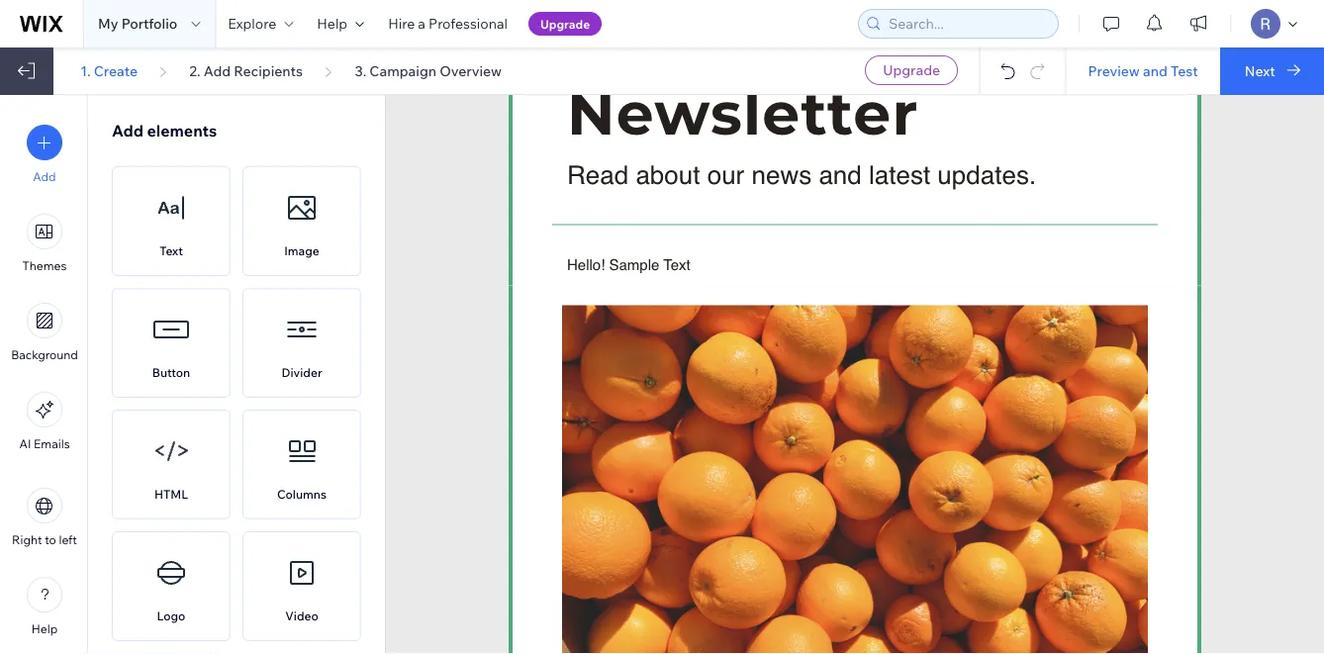 Task type: locate. For each thing, give the bounding box(es) containing it.
right
[[12, 533, 42, 548]]

help button down right to left
[[27, 577, 62, 637]]

add
[[204, 62, 231, 79], [112, 121, 143, 141], [33, 169, 56, 184]]

3. campaign overview
[[355, 62, 502, 79]]

to
[[45, 533, 56, 548]]

upgrade button right professional
[[529, 12, 602, 36]]

themes
[[22, 258, 67, 273]]

1 vertical spatial add
[[112, 121, 143, 141]]

emails
[[34, 437, 70, 452]]

text
[[160, 244, 183, 258], [664, 256, 691, 273]]

help down right to left
[[31, 622, 58, 637]]

help button
[[305, 0, 376, 48], [27, 577, 62, 637]]

2 vertical spatial add
[[33, 169, 56, 184]]

1.
[[80, 62, 91, 79]]

create
[[94, 62, 138, 79]]

help button up 3. on the top left
[[305, 0, 376, 48]]

image
[[284, 244, 320, 258]]

hire a professional link
[[376, 0, 520, 48]]

add right 2.
[[204, 62, 231, 79]]

and right the news
[[819, 160, 862, 190]]

my portfolio
[[98, 15, 178, 32]]

1 vertical spatial help
[[31, 622, 58, 637]]

ai
[[19, 437, 31, 452]]

help left hire
[[317, 15, 348, 32]]

ai emails
[[19, 437, 70, 452]]

a
[[418, 15, 426, 32]]

add inside button
[[33, 169, 56, 184]]

0 horizontal spatial text
[[160, 244, 183, 258]]

and left the test
[[1144, 62, 1168, 79]]

1 vertical spatial and
[[819, 160, 862, 190]]

video
[[285, 609, 319, 624]]

hire a professional
[[388, 15, 508, 32]]

upgrade right professional
[[541, 16, 590, 31]]

2.
[[189, 62, 201, 79]]

help
[[317, 15, 348, 32], [31, 622, 58, 637]]

0 vertical spatial add
[[204, 62, 231, 79]]

background
[[11, 348, 78, 362]]

upgrade button down search... field
[[866, 55, 959, 85]]

upgrade
[[541, 16, 590, 31], [883, 61, 941, 79]]

0 vertical spatial help
[[317, 15, 348, 32]]

1 horizontal spatial add
[[112, 121, 143, 141]]

0 vertical spatial upgrade
[[541, 16, 590, 31]]

news
[[752, 160, 812, 190]]

divider
[[282, 365, 322, 380]]

1 horizontal spatial upgrade button
[[866, 55, 959, 85]]

next
[[1245, 62, 1276, 79]]

0 horizontal spatial help
[[31, 622, 58, 637]]

0 vertical spatial upgrade button
[[529, 12, 602, 36]]

my
[[98, 15, 118, 32]]

1 horizontal spatial and
[[1144, 62, 1168, 79]]

add left elements
[[112, 121, 143, 141]]

1 vertical spatial help button
[[27, 577, 62, 637]]

logo
[[157, 609, 186, 624]]

add button
[[27, 125, 62, 184]]

upgrade down search... field
[[883, 61, 941, 79]]

right to left button
[[12, 488, 77, 548]]

0 horizontal spatial add
[[33, 169, 56, 184]]

2 horizontal spatial add
[[204, 62, 231, 79]]

themes button
[[22, 214, 67, 273]]

background button
[[11, 303, 78, 362]]

sample
[[609, 256, 660, 273]]

next button
[[1221, 48, 1325, 95]]

left
[[59, 533, 77, 548]]

1 vertical spatial upgrade
[[883, 61, 941, 79]]

add for add
[[33, 169, 56, 184]]

right to left
[[12, 533, 77, 548]]

ai emails button
[[19, 392, 70, 452]]

0 horizontal spatial help button
[[27, 577, 62, 637]]

1 vertical spatial upgrade button
[[866, 55, 959, 85]]

newsletter
[[567, 77, 919, 149]]

0 horizontal spatial upgrade button
[[529, 12, 602, 36]]

upgrade button
[[529, 12, 602, 36], [866, 55, 959, 85]]

and
[[1144, 62, 1168, 79], [819, 160, 862, 190]]

about
[[636, 160, 701, 190]]

add up themes "button"
[[33, 169, 56, 184]]

2. add recipients link
[[189, 62, 303, 80]]

1 horizontal spatial help button
[[305, 0, 376, 48]]

columns
[[277, 487, 327, 502]]



Task type: describe. For each thing, give the bounding box(es) containing it.
add elements
[[112, 121, 217, 141]]

add for add elements
[[112, 121, 143, 141]]

html
[[154, 487, 188, 502]]

preview and test
[[1089, 62, 1199, 79]]

recipients
[[234, 62, 303, 79]]

add inside "link"
[[204, 62, 231, 79]]

1 horizontal spatial help
[[317, 15, 348, 32]]

test
[[1171, 62, 1199, 79]]

overview
[[440, 62, 502, 79]]

0 vertical spatial help button
[[305, 0, 376, 48]]

3.
[[355, 62, 367, 79]]

1. create
[[80, 62, 138, 79]]

0 vertical spatial and
[[1144, 62, 1168, 79]]

latest
[[869, 160, 931, 190]]

hello!
[[567, 256, 605, 273]]

0 horizontal spatial and
[[819, 160, 862, 190]]

read about our news and latest updates.
[[567, 160, 1037, 190]]

hire
[[388, 15, 415, 32]]

0 horizontal spatial upgrade
[[541, 16, 590, 31]]

our
[[708, 160, 745, 190]]

read
[[567, 160, 629, 190]]

campaign
[[370, 62, 437, 79]]

professional
[[429, 15, 508, 32]]

Search... field
[[883, 10, 1053, 38]]

1. create link
[[80, 62, 138, 80]]

preview
[[1089, 62, 1141, 79]]

explore
[[228, 15, 277, 32]]

1 horizontal spatial text
[[664, 256, 691, 273]]

3. campaign overview link
[[355, 62, 502, 80]]

hello! sample text
[[567, 256, 691, 273]]

portfolio
[[121, 15, 178, 32]]

2. add recipients
[[189, 62, 303, 79]]

updates.
[[938, 160, 1037, 190]]

button
[[152, 365, 190, 380]]

1 horizontal spatial upgrade
[[883, 61, 941, 79]]

elements
[[147, 121, 217, 141]]



Task type: vqa. For each thing, say whether or not it's contained in the screenshot.
ADD A FILTER button
no



